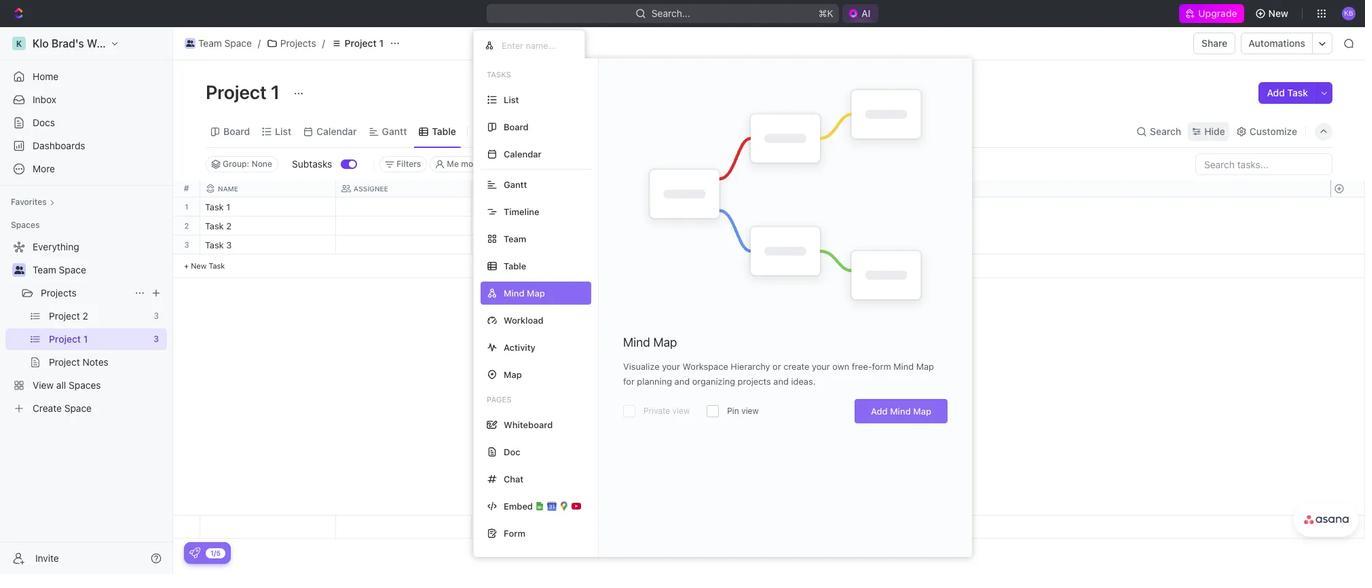 Task type: vqa. For each thing, say whether or not it's contained in the screenshot.
idle
no



Task type: describe. For each thing, give the bounding box(es) containing it.
0 horizontal spatial team space link
[[33, 259, 164, 281]]

2 for 1
[[184, 221, 189, 230]]

for
[[624, 376, 635, 387]]

view for pin view
[[742, 406, 759, 416]]

2 / from the left
[[322, 37, 325, 49]]

task for new task
[[209, 262, 225, 270]]

add for add task
[[1268, 87, 1286, 98]]

new for new task
[[191, 262, 207, 270]]

pin view
[[728, 406, 759, 416]]

new button
[[1250, 3, 1297, 24]]

1 and from the left
[[675, 376, 690, 387]]

new for new
[[1269, 7, 1289, 19]]

activity
[[504, 342, 536, 353]]

Search tasks... text field
[[1197, 154, 1333, 175]]

1 vertical spatial project
[[206, 81, 267, 103]]

timeline
[[504, 206, 540, 217]]

invite
[[35, 553, 59, 564]]

pages
[[487, 395, 512, 404]]

calendar link
[[314, 122, 357, 141]]

private view
[[644, 406, 690, 416]]

‎task for ‎task 1
[[205, 202, 224, 213]]

to do for ‎task 1
[[480, 203, 504, 212]]

0 vertical spatial calendar
[[317, 125, 357, 137]]

search button
[[1133, 122, 1186, 141]]

home
[[33, 71, 59, 82]]

1 / from the left
[[258, 37, 261, 49]]

chat
[[504, 474, 524, 485]]

to do for task 3
[[480, 241, 504, 250]]

1 2 3
[[184, 202, 189, 249]]

Enter name... field
[[501, 39, 574, 52]]

dashboards link
[[5, 135, 167, 157]]

‎task 1
[[205, 202, 230, 213]]

show closed button
[[558, 156, 631, 173]]

subtasks
[[292, 158, 332, 170]]

table link
[[430, 122, 456, 141]]

0 vertical spatial mind
[[624, 336, 651, 350]]

assignees
[[509, 159, 549, 169]]

#
[[184, 183, 189, 194]]

1 vertical spatial projects link
[[41, 283, 129, 304]]

0 vertical spatial projects
[[280, 37, 316, 49]]

docs
[[33, 117, 55, 128]]

visualize
[[624, 361, 660, 372]]

docs link
[[5, 112, 167, 134]]

hide inside dropdown button
[[1205, 125, 1226, 137]]

press space to select this row. row containing task 3
[[200, 236, 880, 257]]

team inside sidebar navigation
[[33, 264, 56, 276]]

gantt link
[[379, 122, 407, 141]]

spaces
[[11, 220, 40, 230]]

projects
[[738, 376, 772, 387]]

search
[[1151, 125, 1182, 137]]

inbox
[[33, 94, 56, 105]]

doc
[[504, 447, 521, 457]]

1 inside press space to select this row. row
[[226, 202, 230, 213]]

to do cell for task 3
[[472, 236, 608, 254]]

share button
[[1194, 33, 1237, 54]]

workspace
[[683, 361, 729, 372]]

task for add task
[[1288, 87, 1309, 98]]

create
[[784, 361, 810, 372]]

1 vertical spatial calendar
[[504, 148, 542, 159]]

list inside list link
[[275, 125, 292, 137]]

ideas.
[[792, 376, 816, 387]]

form
[[873, 361, 892, 372]]

view button
[[473, 115, 518, 147]]

‎task 2
[[205, 221, 232, 232]]

view for private view
[[673, 406, 690, 416]]

show closed
[[575, 159, 625, 169]]

press space to select this row. row containing ‎task 1
[[200, 198, 880, 217]]

press space to select this row. row containing 3
[[173, 236, 200, 255]]

new task
[[191, 262, 225, 270]]

1 horizontal spatial project
[[345, 37, 377, 49]]

hide button
[[1189, 122, 1230, 141]]

home link
[[5, 66, 167, 88]]

press space to select this row. row containing 2
[[173, 217, 200, 236]]

set priority element for task 3
[[742, 236, 762, 257]]

inbox link
[[5, 89, 167, 111]]

mind inside visualize your workspace hierarchy or create your own free-form mind map for planning and organizing projects and ideas.
[[894, 361, 914, 372]]

to do cell for ‎task 1
[[472, 198, 608, 216]]

customize
[[1250, 125, 1298, 137]]

organizing
[[693, 376, 736, 387]]

tasks
[[487, 70, 511, 79]]

user group image
[[186, 40, 194, 47]]

view
[[491, 125, 513, 137]]

set priority image for 3
[[742, 236, 762, 257]]



Task type: locate. For each thing, give the bounding box(es) containing it.
project
[[345, 37, 377, 49], [206, 81, 267, 103]]

own
[[833, 361, 850, 372]]

1 ‎task from the top
[[205, 202, 224, 213]]

mind down form
[[891, 406, 911, 417]]

list down tasks
[[504, 94, 519, 105]]

0 vertical spatial hide
[[1205, 125, 1226, 137]]

mind right form
[[894, 361, 914, 372]]

show
[[575, 159, 597, 169]]

hide right closed
[[648, 159, 666, 169]]

task down ‎task 2
[[205, 240, 224, 251]]

1 vertical spatial to
[[480, 241, 491, 250]]

your
[[662, 361, 681, 372], [812, 361, 831, 372]]

2 to do cell from the top
[[472, 236, 608, 254]]

team space
[[198, 37, 252, 49], [33, 264, 86, 276]]

map
[[654, 336, 678, 350], [917, 361, 935, 372], [504, 369, 522, 380], [914, 406, 932, 417]]

0 vertical spatial space
[[225, 37, 252, 49]]

task inside button
[[1288, 87, 1309, 98]]

1/5
[[211, 549, 221, 557]]

3
[[226, 240, 232, 251], [184, 240, 189, 249]]

table inside "link"
[[432, 125, 456, 137]]

calendar down view
[[504, 148, 542, 159]]

user group image
[[14, 266, 24, 274]]

0 vertical spatial do
[[493, 203, 504, 212]]

your up planning
[[662, 361, 681, 372]]

1 vertical spatial team
[[504, 233, 527, 244]]

do for task 3
[[493, 241, 504, 250]]

task down task 3 in the left of the page
[[209, 262, 225, 270]]

add down form
[[871, 406, 888, 417]]

and
[[675, 376, 690, 387], [774, 376, 789, 387]]

dashboards
[[33, 140, 85, 151]]

1 vertical spatial projects
[[41, 287, 77, 299]]

0 horizontal spatial your
[[662, 361, 681, 372]]

2 to do from the top
[[480, 241, 504, 250]]

1 vertical spatial list
[[275, 125, 292, 137]]

‎task
[[205, 202, 224, 213], [205, 221, 224, 232]]

add inside button
[[1268, 87, 1286, 98]]

1 view from the left
[[673, 406, 690, 416]]

subtasks button
[[287, 154, 341, 175]]

task up customize
[[1288, 87, 1309, 98]]

2 set priority image from the top
[[742, 236, 762, 257]]

view right "private"
[[673, 406, 690, 416]]

cell
[[336, 198, 472, 216], [608, 198, 744, 216], [744, 198, 880, 216], [336, 217, 472, 235], [472, 217, 608, 235], [608, 217, 744, 235], [336, 236, 472, 254], [608, 236, 744, 254], [608, 516, 744, 539], [744, 516, 880, 539]]

0 vertical spatial projects link
[[263, 35, 320, 52]]

row
[[200, 181, 880, 198]]

automations button
[[1243, 33, 1313, 54]]

3 down ‎task 2
[[226, 240, 232, 251]]

2 set priority element from the top
[[742, 236, 762, 257]]

workload
[[504, 315, 544, 326]]

2 horizontal spatial team
[[504, 233, 527, 244]]

0 horizontal spatial team
[[33, 264, 56, 276]]

1 set priority element from the top
[[742, 217, 762, 238]]

0 horizontal spatial space
[[59, 264, 86, 276]]

0 horizontal spatial list
[[275, 125, 292, 137]]

1 vertical spatial project 1
[[206, 81, 284, 103]]

hide button
[[643, 156, 672, 173]]

to
[[480, 203, 491, 212], [480, 241, 491, 250]]

onboarding checklist button image
[[190, 548, 200, 559]]

mind
[[624, 336, 651, 350], [894, 361, 914, 372], [891, 406, 911, 417]]

1 horizontal spatial new
[[1269, 7, 1289, 19]]

1 to do from the top
[[480, 203, 504, 212]]

gantt down assignees button
[[504, 179, 527, 190]]

new up the automations
[[1269, 7, 1289, 19]]

sidebar navigation
[[0, 27, 173, 575]]

or
[[773, 361, 782, 372]]

2 view from the left
[[742, 406, 759, 416]]

2 and from the left
[[774, 376, 789, 387]]

grid
[[173, 181, 1366, 539]]

tree containing team space
[[5, 236, 167, 420]]

1 vertical spatial team space
[[33, 264, 86, 276]]

1 horizontal spatial add
[[1268, 87, 1286, 98]]

free-
[[852, 361, 873, 372]]

1 vertical spatial hide
[[648, 159, 666, 169]]

task 3
[[205, 240, 232, 251]]

favorites button
[[5, 194, 60, 211]]

press space to select this row. row
[[173, 198, 200, 217], [200, 198, 880, 217], [173, 217, 200, 236], [200, 217, 880, 238], [173, 236, 200, 255], [200, 236, 880, 257], [200, 516, 880, 539]]

0 horizontal spatial and
[[675, 376, 690, 387]]

1 vertical spatial new
[[191, 262, 207, 270]]

0 horizontal spatial board
[[223, 125, 250, 137]]

view button
[[473, 122, 518, 141]]

assignees button
[[492, 156, 556, 173]]

search...
[[652, 7, 691, 19]]

share
[[1202, 37, 1228, 49]]

to for task 3
[[480, 241, 491, 250]]

upgrade
[[1199, 7, 1238, 19]]

0 vertical spatial new
[[1269, 7, 1289, 19]]

space right user group image
[[225, 37, 252, 49]]

2 to from the top
[[480, 241, 491, 250]]

1
[[379, 37, 384, 49], [271, 81, 280, 103], [226, 202, 230, 213], [185, 202, 189, 211]]

project 1 inside project 1 link
[[345, 37, 384, 49]]

0 vertical spatial task
[[1288, 87, 1309, 98]]

0 vertical spatial team
[[198, 37, 222, 49]]

whiteboard
[[504, 419, 553, 430]]

1 horizontal spatial and
[[774, 376, 789, 387]]

0 horizontal spatial /
[[258, 37, 261, 49]]

2 vertical spatial team
[[33, 264, 56, 276]]

space inside sidebar navigation
[[59, 264, 86, 276]]

favorites
[[11, 197, 47, 207]]

2 up task 3 in the left of the page
[[226, 221, 232, 232]]

/
[[258, 37, 261, 49], [322, 37, 325, 49]]

new inside button
[[1269, 7, 1289, 19]]

tree inside sidebar navigation
[[5, 236, 167, 420]]

1 your from the left
[[662, 361, 681, 372]]

to do cell
[[472, 198, 608, 216], [472, 236, 608, 254]]

2 vertical spatial task
[[209, 262, 225, 270]]

1 inside 1 2 3
[[185, 202, 189, 211]]

hierarchy
[[731, 361, 771, 372]]

0 vertical spatial team space link
[[181, 35, 255, 52]]

1 horizontal spatial projects link
[[263, 35, 320, 52]]

space right user group icon
[[59, 264, 86, 276]]

list
[[504, 94, 519, 105], [275, 125, 292, 137]]

1 horizontal spatial projects
[[280, 37, 316, 49]]

gantt left "table" "link"
[[382, 125, 407, 137]]

board left list link
[[223, 125, 250, 137]]

2 for ‎task
[[226, 221, 232, 232]]

0 horizontal spatial gantt
[[382, 125, 407, 137]]

view right pin
[[742, 406, 759, 416]]

embed
[[504, 501, 533, 512]]

0 vertical spatial table
[[432, 125, 456, 137]]

hide inside button
[[648, 159, 666, 169]]

‎task down ‎task 1
[[205, 221, 224, 232]]

0 horizontal spatial table
[[432, 125, 456, 137]]

pin
[[728, 406, 740, 416]]

gantt
[[382, 125, 407, 137], [504, 179, 527, 190]]

closed
[[599, 159, 625, 169]]

task inside press space to select this row. row
[[205, 240, 224, 251]]

‎task up ‎task 2
[[205, 202, 224, 213]]

1 vertical spatial ‎task
[[205, 221, 224, 232]]

form
[[504, 528, 526, 539]]

0 horizontal spatial projects
[[41, 287, 77, 299]]

0 vertical spatial project
[[345, 37, 377, 49]]

1 vertical spatial task
[[205, 240, 224, 251]]

do for ‎task 1
[[493, 203, 504, 212]]

2 left ‎task 2
[[184, 221, 189, 230]]

⌘k
[[819, 7, 834, 19]]

0 horizontal spatial project 1
[[206, 81, 284, 103]]

1 set priority image from the top
[[742, 217, 762, 238]]

tree
[[5, 236, 167, 420]]

0 vertical spatial to do cell
[[472, 198, 608, 216]]

add task button
[[1260, 82, 1317, 104]]

1 horizontal spatial team space link
[[181, 35, 255, 52]]

board link
[[221, 122, 250, 141]]

to do down timeline
[[480, 241, 504, 250]]

1 vertical spatial mind
[[894, 361, 914, 372]]

0 vertical spatial gantt
[[382, 125, 407, 137]]

upgrade link
[[1180, 4, 1245, 23]]

1 vertical spatial to do
[[480, 241, 504, 250]]

row group containing ‎task 1
[[200, 198, 880, 278]]

team space right user group icon
[[33, 264, 86, 276]]

3 left task 3 in the left of the page
[[184, 240, 189, 249]]

0 vertical spatial to
[[480, 203, 491, 212]]

list link
[[273, 122, 292, 141]]

2 ‎task from the top
[[205, 221, 224, 232]]

0 horizontal spatial view
[[673, 406, 690, 416]]

‎task for ‎task 2
[[205, 221, 224, 232]]

1 horizontal spatial calendar
[[504, 148, 542, 159]]

grid containing ‎task 1
[[173, 181, 1366, 539]]

and down or at the right
[[774, 376, 789, 387]]

to do down assignees button
[[480, 203, 504, 212]]

add for add mind map
[[871, 406, 888, 417]]

0 horizontal spatial 3
[[184, 240, 189, 249]]

team space right user group image
[[198, 37, 252, 49]]

1 horizontal spatial 3
[[226, 240, 232, 251]]

1 horizontal spatial project 1
[[345, 37, 384, 49]]

private
[[644, 406, 671, 416]]

planning
[[637, 376, 672, 387]]

0 vertical spatial team space
[[198, 37, 252, 49]]

customize button
[[1233, 122, 1302, 141]]

add
[[1268, 87, 1286, 98], [871, 406, 888, 417]]

do down timeline
[[493, 241, 504, 250]]

mind up visualize
[[624, 336, 651, 350]]

0 horizontal spatial team space
[[33, 264, 86, 276]]

0 vertical spatial project 1
[[345, 37, 384, 49]]

press space to select this row. row containing 1
[[173, 198, 200, 217]]

1 horizontal spatial team space
[[198, 37, 252, 49]]

and down workspace
[[675, 376, 690, 387]]

press space to select this row. row containing ‎task 2
[[200, 217, 880, 238]]

0 horizontal spatial calendar
[[317, 125, 357, 137]]

visualize your workspace hierarchy or create your own free-form mind map for planning and organizing projects and ideas.
[[624, 361, 935, 387]]

0 horizontal spatial project
[[206, 81, 267, 103]]

0 vertical spatial list
[[504, 94, 519, 105]]

set priority element
[[742, 217, 762, 238], [742, 236, 762, 257]]

2 inside press space to select this row. row
[[226, 221, 232, 232]]

hide right search
[[1205, 125, 1226, 137]]

projects inside sidebar navigation
[[41, 287, 77, 299]]

2 vertical spatial mind
[[891, 406, 911, 417]]

2 do from the top
[[493, 241, 504, 250]]

1 horizontal spatial board
[[504, 121, 529, 132]]

do
[[493, 203, 504, 212], [493, 241, 504, 250]]

set priority image for 2
[[742, 217, 762, 238]]

onboarding checklist button element
[[190, 548, 200, 559]]

add up customize
[[1268, 87, 1286, 98]]

projects
[[280, 37, 316, 49], [41, 287, 77, 299]]

row group
[[173, 198, 200, 278], [200, 198, 880, 278], [1331, 198, 1365, 278], [1331, 516, 1365, 539]]

team down timeline
[[504, 233, 527, 244]]

1 horizontal spatial your
[[812, 361, 831, 372]]

2 your from the left
[[812, 361, 831, 372]]

1 horizontal spatial 2
[[226, 221, 232, 232]]

1 to from the top
[[480, 203, 491, 212]]

table right gantt link
[[432, 125, 456, 137]]

0 vertical spatial add
[[1268, 87, 1286, 98]]

table down timeline
[[504, 260, 527, 271]]

new
[[1269, 7, 1289, 19], [191, 262, 207, 270]]

0 vertical spatial to do
[[480, 203, 504, 212]]

0 vertical spatial ‎task
[[205, 202, 224, 213]]

1 vertical spatial gantt
[[504, 179, 527, 190]]

1 horizontal spatial view
[[742, 406, 759, 416]]

your left own
[[812, 361, 831, 372]]

1 vertical spatial add
[[871, 406, 888, 417]]

set priority image
[[742, 217, 762, 238], [742, 236, 762, 257]]

board
[[504, 121, 529, 132], [223, 125, 250, 137]]

0 horizontal spatial new
[[191, 262, 207, 270]]

board up assignees button
[[504, 121, 529, 132]]

1 do from the top
[[493, 203, 504, 212]]

1 vertical spatial to do cell
[[472, 236, 608, 254]]

1 horizontal spatial list
[[504, 94, 519, 105]]

team
[[198, 37, 222, 49], [504, 233, 527, 244], [33, 264, 56, 276]]

to do cell down timeline
[[472, 236, 608, 254]]

to for ‎task 1
[[480, 203, 491, 212]]

add mind map
[[871, 406, 932, 417]]

1 horizontal spatial team
[[198, 37, 222, 49]]

1 to do cell from the top
[[472, 198, 608, 216]]

to do
[[480, 203, 504, 212], [480, 241, 504, 250]]

task
[[1288, 87, 1309, 98], [205, 240, 224, 251], [209, 262, 225, 270]]

1 horizontal spatial hide
[[1205, 125, 1226, 137]]

space
[[225, 37, 252, 49], [59, 264, 86, 276]]

project 1 link
[[328, 35, 387, 52]]

0 horizontal spatial hide
[[648, 159, 666, 169]]

0 horizontal spatial projects link
[[41, 283, 129, 304]]

1 horizontal spatial space
[[225, 37, 252, 49]]

1 vertical spatial table
[[504, 260, 527, 271]]

view
[[673, 406, 690, 416], [742, 406, 759, 416]]

1 horizontal spatial /
[[322, 37, 325, 49]]

team space inside sidebar navigation
[[33, 264, 86, 276]]

team right user group icon
[[33, 264, 56, 276]]

calendar up subtasks button
[[317, 125, 357, 137]]

0 horizontal spatial 2
[[184, 221, 189, 230]]

to do cell down assignees
[[472, 198, 608, 216]]

do down assignees button
[[493, 203, 504, 212]]

table
[[432, 125, 456, 137], [504, 260, 527, 271]]

1 horizontal spatial gantt
[[504, 179, 527, 190]]

3 inside press space to select this row. row
[[226, 240, 232, 251]]

add task
[[1268, 87, 1309, 98]]

automations
[[1249, 37, 1306, 49]]

projects link
[[263, 35, 320, 52], [41, 283, 129, 304]]

mind map
[[624, 336, 678, 350]]

1 vertical spatial space
[[59, 264, 86, 276]]

1 vertical spatial do
[[493, 241, 504, 250]]

map inside visualize your workspace hierarchy or create your own free-form mind map for planning and organizing projects and ideas.
[[917, 361, 935, 372]]

1 vertical spatial team space link
[[33, 259, 164, 281]]

2 inside 1 2 3
[[184, 221, 189, 230]]

2
[[226, 221, 232, 232], [184, 221, 189, 230]]

0 horizontal spatial add
[[871, 406, 888, 417]]

team right user group image
[[198, 37, 222, 49]]

new down task 3 in the left of the page
[[191, 262, 207, 270]]

set priority element for ‎task 2
[[742, 217, 762, 238]]

row group containing 1 2 3
[[173, 198, 200, 278]]

list up subtasks button
[[275, 125, 292, 137]]

1 horizontal spatial table
[[504, 260, 527, 271]]

team space link
[[181, 35, 255, 52], [33, 259, 164, 281]]



